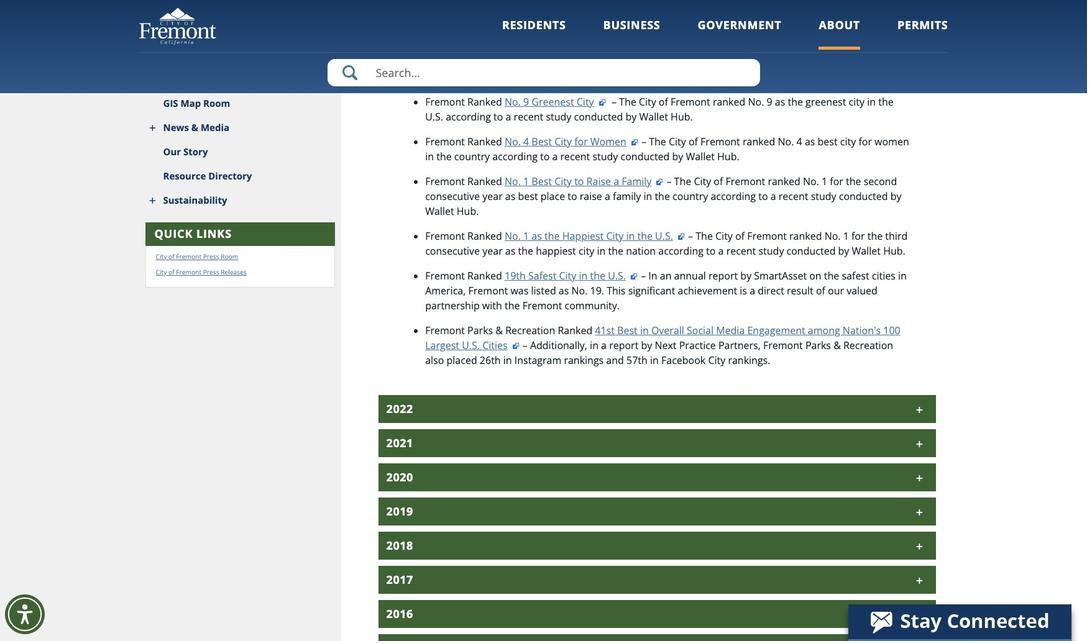 Task type: locate. For each thing, give the bounding box(es) containing it.
greenest
[[532, 95, 574, 109]]

wallet inside – the city of fremont ranked no. 1 for the second consecutive year as best place to raise a family in the country according to a recent study conducted by wallet hub.
[[425, 204, 454, 218]]

for left women
[[859, 135, 872, 148]]

happiest
[[562, 229, 604, 243]]

instagram
[[515, 354, 561, 367]]

city up city of fremont link at the top left
[[156, 252, 167, 261]]

– the for by
[[612, 95, 636, 109]]

in
[[867, 95, 876, 109], [425, 150, 434, 163], [644, 190, 652, 203], [626, 229, 635, 243], [597, 244, 606, 258], [579, 269, 588, 283], [898, 269, 907, 283], [640, 324, 649, 337], [590, 339, 599, 352], [503, 354, 512, 367], [650, 354, 659, 367]]

best
[[818, 135, 838, 148], [518, 190, 538, 203]]

1 horizontal spatial 9
[[767, 95, 772, 109]]

city down – the city of fremont ranked no. 9 as the greenest city in the u.s. according to a recent study conducted by wallet hub.
[[669, 135, 686, 148]]

no. 4 best city for women link
[[505, 135, 639, 148]]

– up instagram
[[523, 339, 528, 352]]

ranked inside the – the city of fremont ranked no. 1 for the third consecutive year as the happiest city in the nation according to a recent study conducted by wallet hub.
[[790, 229, 822, 243]]

sustainability link
[[139, 188, 341, 213]]

gis map room link
[[139, 91, 341, 116]]

1
[[523, 175, 529, 188], [822, 175, 828, 188], [523, 229, 529, 243], [843, 229, 849, 243]]

as down greenest
[[805, 135, 815, 148]]

no. inside the – the city of fremont ranked no. 1 for the third consecutive year as the happiest city in the nation according to a recent study conducted by wallet hub.
[[825, 229, 841, 243]]

second
[[864, 175, 897, 188]]

57th
[[627, 354, 648, 367]]

fremont
[[425, 95, 465, 109], [671, 95, 710, 109], [425, 135, 465, 148], [701, 135, 740, 148], [425, 175, 465, 188], [726, 175, 765, 188], [425, 229, 465, 243], [747, 229, 787, 243], [176, 252, 201, 261], [176, 268, 201, 277], [425, 269, 465, 283], [468, 284, 508, 298], [523, 299, 562, 313], [425, 324, 465, 337], [763, 339, 803, 352]]

2 vertical spatial &
[[834, 339, 841, 352]]

2 consecutive from the top
[[425, 244, 480, 258]]

ranked down the fremont ranked no. 9 greenest city
[[468, 135, 502, 148]]

as down the fremont ranked no. 1 best city to raise a family
[[505, 190, 516, 203]]

parks
[[468, 324, 493, 337], [806, 339, 831, 352]]

1 vertical spatial media
[[716, 324, 745, 337]]

result
[[787, 284, 814, 298]]

1 horizontal spatial parks
[[806, 339, 831, 352]]

1 vertical spatial the
[[696, 229, 713, 243]]

report up achievement
[[709, 269, 738, 283]]

consecutive inside the – the city of fremont ranked no. 1 for the third consecutive year as the happiest city in the nation according to a recent study conducted by wallet hub.
[[425, 244, 480, 258]]

1 horizontal spatial &
[[496, 324, 503, 337]]

city inside – the city of fremont ranked no. 9 as the greenest city in the u.s. according to a recent study conducted by wallet hub.
[[849, 95, 865, 109]]

of left our
[[816, 284, 825, 298]]

year inside – the city of fremont ranked no. 1 for the second consecutive year as best place to raise a family in the country according to a recent study conducted by wallet hub.
[[483, 190, 503, 203]]

consecutive for fremont ranked no. 1 as the happiest city in the u.s.
[[425, 244, 480, 258]]

report for achievement
[[709, 269, 738, 283]]

0 vertical spatial best
[[532, 135, 552, 148]]

– down – the city of fremont ranked no. 4  as best city for women in the country according to a recent study conducted by wallet hub.
[[667, 175, 672, 188]]

1 left second
[[822, 175, 828, 188]]

city inside – the city of fremont ranked no. 1 for the second consecutive year as best place to raise a family in the country according to a recent study conducted by wallet hub.
[[694, 175, 711, 188]]

– the up women at right top
[[612, 95, 636, 109]]

fremont ranked no. 4 best city for women
[[425, 135, 627, 148]]

report up "and"
[[609, 339, 639, 352]]

9 left "greenest"
[[523, 95, 529, 109]]

ranked inside – the city of fremont ranked no. 4  as best city for women in the country according to a recent study conducted by wallet hub.
[[743, 135, 775, 148]]

u.s. inside – the city of fremont ranked no. 9 as the greenest city in the u.s. according to a recent study conducted by wallet hub.
[[425, 110, 443, 124]]

city of fremont press room
[[156, 252, 238, 261]]

– up annual
[[688, 229, 693, 243]]

for left second
[[830, 175, 843, 188]]

ranked for 19th safest city in the u.s.
[[468, 269, 502, 283]]

for
[[574, 135, 588, 148], [859, 135, 872, 148], [830, 175, 843, 188], [852, 229, 865, 243]]

– the city of fremont ranked no. 9 as the greenest city in the u.s. according to a recent study conducted by wallet hub.
[[425, 95, 894, 124]]

– inside – the city of fremont ranked no. 1 for the second consecutive year as best place to raise a family in the country according to a recent study conducted by wallet hub.
[[667, 175, 672, 188]]

media down "gis map room"
[[201, 121, 229, 134]]

9 left greenest
[[767, 95, 772, 109]]

business link
[[603, 17, 660, 49]]

story
[[183, 145, 208, 158]]

1 horizontal spatial best
[[818, 135, 838, 148]]

was
[[511, 284, 529, 298]]

city up achievement
[[716, 229, 733, 243]]

parks down among
[[806, 339, 831, 352]]

for inside – the city of fremont ranked no. 4  as best city for women in the country according to a recent study conducted by wallet hub.
[[859, 135, 872, 148]]

by up women at right top
[[626, 110, 637, 124]]

recreation down nation's on the right bottom
[[844, 339, 893, 352]]

by inside – the city of fremont ranked no. 1 for the second consecutive year as best place to raise a family in the country according to a recent study conducted by wallet hub.
[[891, 190, 902, 203]]

the inside – the city of fremont ranked no. 4  as best city for women in the country according to a recent study conducted by wallet hub.
[[436, 150, 452, 163]]

best down greenest
[[818, 135, 838, 148]]

1 vertical spatial parks
[[806, 339, 831, 352]]

no.
[[505, 95, 521, 109], [748, 95, 764, 109], [505, 135, 521, 148], [778, 135, 794, 148], [505, 175, 521, 188], [803, 175, 819, 188], [505, 229, 521, 243], [825, 229, 841, 243], [572, 284, 588, 298]]

wallet inside – the city of fremont ranked no. 9 as the greenest city in the u.s. according to a recent study conducted by wallet hub.
[[639, 110, 668, 124]]

0 vertical spatial the
[[674, 175, 691, 188]]

resource directory link
[[139, 164, 341, 188]]

best down the fremont ranked no. 1 best city to raise a family
[[518, 190, 538, 203]]

the
[[788, 95, 803, 109], [878, 95, 894, 109], [436, 150, 452, 163], [846, 175, 861, 188], [655, 190, 670, 203], [545, 229, 560, 243], [637, 229, 653, 243], [868, 229, 883, 243], [518, 244, 533, 258], [608, 244, 624, 258], [590, 269, 605, 283], [824, 269, 839, 283], [505, 299, 520, 313]]

1 horizontal spatial – the
[[642, 135, 666, 148]]

consecutive inside – the city of fremont ranked no. 1 for the second consecutive year as best place to raise a family in the country according to a recent study conducted by wallet hub.
[[425, 190, 480, 203]]

partners,
[[719, 339, 761, 352]]

– for fremont ranked no. 1 best city to raise a family
[[667, 175, 672, 188]]

largest
[[425, 339, 459, 352]]

0 horizontal spatial 4
[[523, 135, 529, 148]]

year down the fremont ranked no. 1 best city to raise a family
[[483, 190, 503, 203]]

facebook
[[661, 354, 706, 367]]

0 vertical spatial parks
[[468, 324, 493, 337]]

ranked
[[713, 95, 746, 109], [743, 135, 775, 148], [768, 175, 801, 188], [790, 229, 822, 243]]

in
[[649, 269, 657, 283]]

city inside the – the city of fremont ranked no. 1 for the third consecutive year as the happiest city in the nation according to a recent study conducted by wallet hub.
[[716, 229, 733, 243]]

0 vertical spatial best
[[818, 135, 838, 148]]

1 vertical spatial country
[[673, 190, 708, 203]]

2 vertical spatial city
[[579, 244, 595, 258]]

1 consecutive from the top
[[425, 190, 480, 203]]

fremont ranked no. 1 as the happiest city in the u.s.
[[425, 229, 673, 243]]

ranked up fremont ranked no. 4 best city for women
[[468, 95, 502, 109]]

by up safest
[[838, 244, 849, 258]]

of inside – in an annual report by smartasset on the safest cities in america, fremont was listed as no. 19. this significant achievement is a direct result of our valued partnership with the fremont community.
[[816, 284, 825, 298]]

conducted inside – the city of fremont ranked no. 1 for the second consecutive year as best place to raise a family in the country according to a recent study conducted by wallet hub.
[[839, 190, 888, 203]]

0 horizontal spatial parks
[[468, 324, 493, 337]]

study
[[546, 110, 572, 124], [593, 150, 618, 163], [811, 190, 836, 203], [759, 244, 784, 258]]

city up – the city of fremont ranked no. 4  as best city for women in the country according to a recent study conducted by wallet hub.
[[639, 95, 656, 109]]

& down among
[[834, 339, 841, 352]]

tab list
[[379, 52, 936, 642]]

of up is on the right top
[[735, 229, 745, 243]]

ranked down fremont ranked no. 4 best city for women
[[468, 175, 502, 188]]

parks inside the – additionally, in a report by next practice partners, fremont parks & recreation also placed 26th in instagram rankings and 57th in facebook city rankings.
[[806, 339, 831, 352]]

best inside – the city of fremont ranked no. 1 for the second consecutive year as best place to raise a family in the country according to a recent study conducted by wallet hub.
[[518, 190, 538, 203]]

conducted up women at right top
[[574, 110, 623, 124]]

year up fremont ranked 19th safest city in the u.s.
[[483, 244, 503, 258]]

1 year from the top
[[483, 190, 503, 203]]

– the city of fremont ranked no. 1 for the second consecutive year as best place to raise a family in the country according to a recent study conducted by wallet hub.
[[425, 175, 902, 218]]

report inside the – additionally, in a report by next practice partners, fremont parks & recreation also placed 26th in instagram rankings and 57th in facebook city rankings.
[[609, 339, 639, 352]]

best for according
[[532, 135, 552, 148]]

the for to
[[696, 229, 713, 243]]

city down happiest
[[579, 244, 595, 258]]

0 vertical spatial year
[[483, 190, 503, 203]]

as left greenest
[[775, 95, 785, 109]]

ranked for no. 1 best city to raise a family
[[468, 175, 502, 188]]

& inside the – additionally, in a report by next practice partners, fremont parks & recreation also placed 26th in instagram rankings and 57th in facebook city rankings.
[[834, 339, 841, 352]]

0 horizontal spatial country
[[454, 150, 490, 163]]

1 horizontal spatial 4
[[797, 135, 802, 148]]

– left in
[[641, 269, 646, 283]]

0 vertical spatial report
[[709, 269, 738, 283]]

hub.
[[671, 110, 693, 124], [717, 150, 740, 163], [457, 204, 479, 218], [883, 244, 906, 258]]

raise
[[580, 190, 602, 203]]

conducted down second
[[839, 190, 888, 203]]

our
[[163, 145, 181, 158]]

2 press from the top
[[203, 268, 219, 277]]

press for city of fremont press
[[203, 252, 219, 261]]

gis
[[163, 97, 178, 109]]

links
[[196, 226, 232, 241]]

recent inside – the city of fremont ranked no. 9 as the greenest city in the u.s. according to a recent study conducted by wallet hub.
[[514, 110, 543, 124]]

1 horizontal spatial recreation
[[844, 339, 893, 352]]

in inside – the city of fremont ranked no. 9 as the greenest city in the u.s. according to a recent study conducted by wallet hub.
[[867, 95, 876, 109]]

for left third
[[852, 229, 865, 243]]

1 vertical spatial – the
[[642, 135, 666, 148]]

ranked left "19th"
[[468, 269, 502, 283]]

rankings.
[[728, 354, 770, 367]]

country inside – the city of fremont ranked no. 4  as best city for women in the country according to a recent study conducted by wallet hub.
[[454, 150, 490, 163]]

conducted up family
[[621, 150, 670, 163]]

no. inside – the city of fremont ranked no. 1 for the second consecutive year as best place to raise a family in the country according to a recent study conducted by wallet hub.
[[803, 175, 819, 188]]

ranked
[[468, 95, 502, 109], [468, 135, 502, 148], [468, 175, 502, 188], [468, 229, 502, 243], [468, 269, 502, 283], [558, 324, 593, 337]]

media
[[201, 121, 229, 134], [716, 324, 745, 337]]

wallet inside – the city of fremont ranked no. 4  as best city for women in the country according to a recent study conducted by wallet hub.
[[686, 150, 715, 163]]

by up is on the right top
[[741, 269, 752, 283]]

1 press from the top
[[203, 252, 219, 261]]

family
[[622, 175, 652, 188]]

by
[[626, 110, 637, 124], [672, 150, 683, 163], [891, 190, 902, 203], [838, 244, 849, 258], [741, 269, 752, 283], [641, 339, 652, 352]]

1 up safest
[[843, 229, 849, 243]]

1 horizontal spatial media
[[716, 324, 745, 337]]

1 vertical spatial recreation
[[844, 339, 893, 352]]

1 vertical spatial year
[[483, 244, 503, 258]]

of down – the city of fremont ranked no. 4  as best city for women in the country according to a recent study conducted by wallet hub.
[[714, 175, 723, 188]]

consecutive
[[425, 190, 480, 203], [425, 244, 480, 258]]

city inside the – the city of fremont ranked no. 1 for the third consecutive year as the happiest city in the nation according to a recent study conducted by wallet hub.
[[579, 244, 595, 258]]

best inside – the city of fremont ranked no. 4  as best city for women in the country according to a recent study conducted by wallet hub.
[[818, 135, 838, 148]]

hub. inside the – the city of fremont ranked no. 1 for the third consecutive year as the happiest city in the nation according to a recent study conducted by wallet hub.
[[883, 244, 906, 258]]

2 4 from the left
[[797, 135, 802, 148]]

wallet inside the – the city of fremont ranked no. 1 for the third consecutive year as the happiest city in the nation according to a recent study conducted by wallet hub.
[[852, 244, 881, 258]]

city right "greenest"
[[577, 95, 594, 109]]

quick links
[[154, 226, 232, 241]]

by up the 57th
[[641, 339, 652, 352]]

2017
[[386, 572, 413, 587]]

year
[[483, 190, 503, 203], [483, 244, 503, 258]]

conducted
[[574, 110, 623, 124], [621, 150, 670, 163], [839, 190, 888, 203], [787, 244, 836, 258]]

1 4 from the left
[[523, 135, 529, 148]]

0 vertical spatial recreation
[[505, 324, 555, 337]]

city up place
[[555, 175, 572, 188]]

0 vertical spatial city
[[849, 95, 865, 109]]

as inside – the city of fremont ranked no. 1 for the second consecutive year as best place to raise a family in the country according to a recent study conducted by wallet hub.
[[505, 190, 516, 203]]

best right 41st
[[617, 324, 638, 337]]

– the down – the city of fremont ranked no. 9 as the greenest city in the u.s. according to a recent study conducted by wallet hub.
[[642, 135, 666, 148]]

19th
[[505, 269, 526, 283]]

the inside – the city of fremont ranked no. 1 for the second consecutive year as best place to raise a family in the country according to a recent study conducted by wallet hub.
[[674, 175, 691, 188]]

our
[[828, 284, 844, 298]]

0 horizontal spatial best
[[518, 190, 538, 203]]

as up happiest
[[532, 229, 542, 243]]

permits
[[898, 17, 948, 32]]

1 vertical spatial best
[[518, 190, 538, 203]]

& right news
[[191, 121, 198, 134]]

country down – the city of fremont ranked no. 4  as best city for women in the country according to a recent study conducted by wallet hub.
[[673, 190, 708, 203]]

women
[[875, 135, 909, 148]]

parks up cities
[[468, 324, 493, 337]]

city down city of fremont press link
[[156, 268, 167, 277]]

as inside – the city of fremont ranked no. 9 as the greenest city in the u.s. according to a recent study conducted by wallet hub.
[[775, 95, 785, 109]]

annual
[[674, 269, 706, 283]]

in inside 41st best in overall social media engagement among nation's 100 largest u.s. cities
[[640, 324, 649, 337]]

conducted up on
[[787, 244, 836, 258]]

2 vertical spatial best
[[617, 324, 638, 337]]

third
[[885, 229, 908, 243]]

0 horizontal spatial 9
[[523, 95, 529, 109]]

next
[[655, 339, 677, 352]]

city left women
[[840, 135, 856, 148]]

to inside – the city of fremont ranked no. 4  as best city for women in the country according to a recent study conducted by wallet hub.
[[540, 150, 550, 163]]

among
[[808, 324, 840, 337]]

as inside – in an annual report by smartasset on the safest cities in america, fremont was listed as no. 19. this significant achievement is a direct result of our valued partnership with the fremont community.
[[559, 284, 569, 298]]

9 inside – the city of fremont ranked no. 9 as the greenest city in the u.s. according to a recent study conducted by wallet hub.
[[767, 95, 772, 109]]

1 vertical spatial best
[[532, 175, 552, 188]]

conducted inside the – the city of fremont ranked no. 1 for the third consecutive year as the happiest city in the nation according to a recent study conducted by wallet hub.
[[787, 244, 836, 258]]

– the inside – the city of fremont ranked no. 9 as the greenest city in the u.s. according to a recent study conducted by wallet hub.
[[612, 95, 636, 109]]

cities
[[872, 269, 896, 283]]

the down – the city of fremont ranked no. 4  as best city for women in the country according to a recent study conducted by wallet hub.
[[674, 175, 691, 188]]

of down – the city of fremont ranked no. 9 as the greenest city in the u.s. according to a recent study conducted by wallet hub.
[[689, 135, 698, 148]]

0 vertical spatial consecutive
[[425, 190, 480, 203]]

achievement
[[678, 284, 737, 298]]

a inside the – additionally, in a report by next practice partners, fremont parks & recreation also placed 26th in instagram rankings and 57th in facebook city rankings.
[[601, 339, 607, 352]]

–
[[667, 175, 672, 188], [688, 229, 693, 243], [641, 269, 646, 283], [523, 339, 528, 352]]

room right map
[[203, 97, 230, 109]]

4 inside – the city of fremont ranked no. 4  as best city for women in the country according to a recent study conducted by wallet hub.
[[797, 135, 802, 148]]

room
[[203, 97, 230, 109], [221, 252, 238, 261]]

0 horizontal spatial &
[[191, 121, 198, 134]]

best for place
[[532, 175, 552, 188]]

city inside the – additionally, in a report by next practice partners, fremont parks & recreation also placed 26th in instagram rankings and 57th in facebook city rankings.
[[708, 354, 726, 367]]

0 horizontal spatial – the
[[612, 95, 636, 109]]

1 horizontal spatial report
[[709, 269, 738, 283]]

happiest
[[536, 244, 576, 258]]

year inside the – the city of fremont ranked no. 1 for the third consecutive year as the happiest city in the nation according to a recent study conducted by wallet hub.
[[483, 244, 503, 258]]

1 vertical spatial city
[[840, 135, 856, 148]]

0 horizontal spatial media
[[201, 121, 229, 134]]

press down city of fremont press room
[[203, 268, 219, 277]]

0 vertical spatial media
[[201, 121, 229, 134]]

to
[[494, 110, 503, 124], [540, 150, 550, 163], [574, 175, 584, 188], [568, 190, 577, 203], [759, 190, 768, 203], [706, 244, 716, 258]]

0 vertical spatial &
[[191, 121, 198, 134]]

country
[[454, 150, 490, 163], [673, 190, 708, 203]]

the up annual
[[696, 229, 713, 243]]

by up – the city of fremont ranked no. 1 for the second consecutive year as best place to raise a family in the country according to a recent study conducted by wallet hub.
[[672, 150, 683, 163]]

city inside – the city of fremont ranked no. 9 as the greenest city in the u.s. according to a recent study conducted by wallet hub.
[[639, 95, 656, 109]]

41st best in overall social media engagement among nation's 100 largest u.s. cities link
[[425, 324, 901, 352]]

by inside – the city of fremont ranked no. 4  as best city for women in the country according to a recent study conducted by wallet hub.
[[672, 150, 683, 163]]

news & media
[[163, 121, 229, 134]]

best up place
[[532, 175, 552, 188]]

the
[[674, 175, 691, 188], [696, 229, 713, 243]]

wallet
[[639, 110, 668, 124], [686, 150, 715, 163], [425, 204, 454, 218], [852, 244, 881, 258]]

0 horizontal spatial the
[[674, 175, 691, 188]]

city right greenest
[[849, 95, 865, 109]]

1 vertical spatial consecutive
[[425, 244, 480, 258]]

practice
[[679, 339, 716, 352]]

0 vertical spatial – the
[[612, 95, 636, 109]]

city down – the city of fremont ranked no. 4  as best city for women in the country according to a recent study conducted by wallet hub.
[[694, 175, 711, 188]]

ranked up fremont ranked 19th safest city in the u.s.
[[468, 229, 502, 243]]

1 vertical spatial press
[[203, 268, 219, 277]]

0 vertical spatial press
[[203, 252, 219, 261]]

– inside the – the city of fremont ranked no. 1 for the third consecutive year as the happiest city in the nation according to a recent study conducted by wallet hub.
[[688, 229, 693, 243]]

by down second
[[891, 190, 902, 203]]

best inside 41st best in overall social media engagement among nation's 100 largest u.s. cities
[[617, 324, 638, 337]]

& up cities
[[496, 324, 503, 337]]

room up releases
[[221, 252, 238, 261]]

media up partners,
[[716, 324, 745, 337]]

recreation up instagram
[[505, 324, 555, 337]]

1 horizontal spatial country
[[673, 190, 708, 203]]

fremont parks & recreation ranked
[[425, 324, 595, 337]]

resource
[[163, 170, 206, 182]]

press up city of fremont press releases at the top
[[203, 252, 219, 261]]

country down fremont ranked no. 4 best city for women
[[454, 150, 490, 163]]

media inside 41st best in overall social media engagement among nation's 100 largest u.s. cities
[[716, 324, 745, 337]]

fremont inside – the city of fremont ranked no. 1 for the second consecutive year as best place to raise a family in the country according to a recent study conducted by wallet hub.
[[726, 175, 765, 188]]

1 vertical spatial report
[[609, 339, 639, 352]]

0 vertical spatial country
[[454, 150, 490, 163]]

for inside the – the city of fremont ranked no. 1 for the third consecutive year as the happiest city in the nation according to a recent study conducted by wallet hub.
[[852, 229, 865, 243]]

is
[[740, 284, 747, 298]]

no. 1 as the happiest city in the u.s. link
[[505, 229, 686, 243]]

rankings
[[564, 354, 604, 367]]

2 9 from the left
[[767, 95, 772, 109]]

to inside the – the city of fremont ranked no. 1 for the third consecutive year as the happiest city in the nation according to a recent study conducted by wallet hub.
[[706, 244, 716, 258]]

as up "19th"
[[505, 244, 516, 258]]

2 year from the top
[[483, 244, 503, 258]]

city down practice
[[708, 354, 726, 367]]

best up the fremont ranked no. 1 best city to raise a family
[[532, 135, 552, 148]]

as down 19th safest city in the u.s. link
[[559, 284, 569, 298]]

0 horizontal spatial report
[[609, 339, 639, 352]]

– inside – in an annual report by smartasset on the safest cities in america, fremont was listed as no. 19. this significant achievement is a direct result of our valued partnership with the fremont community.
[[641, 269, 646, 283]]

1 inside – the city of fremont ranked no. 1 for the second consecutive year as best place to raise a family in the country according to a recent study conducted by wallet hub.
[[822, 175, 828, 188]]

2 horizontal spatial &
[[834, 339, 841, 352]]

report
[[709, 269, 738, 283], [609, 339, 639, 352]]

news & media link
[[139, 116, 341, 140]]

the inside the – the city of fremont ranked no. 1 for the third consecutive year as the happiest city in the nation according to a recent study conducted by wallet hub.
[[696, 229, 713, 243]]

1 down fremont ranked no. 4 best city for women
[[523, 175, 529, 188]]

of up – the city of fremont ranked no. 4  as best city for women in the country according to a recent study conducted by wallet hub.
[[659, 95, 668, 109]]

1 horizontal spatial the
[[696, 229, 713, 243]]



Task type: describe. For each thing, give the bounding box(es) containing it.
recent inside – the city of fremont ranked no. 4  as best city for women in the country according to a recent study conducted by wallet hub.
[[560, 150, 590, 163]]

ranked for no. 4 best city for women
[[468, 135, 502, 148]]

1 vertical spatial &
[[496, 324, 503, 337]]

safest
[[842, 269, 869, 283]]

– in an annual report by smartasset on the safest cities in america, fremont was listed as no. 19. this significant achievement is a direct result of our valued partnership with the fremont community.
[[425, 269, 907, 313]]

city inside – the city of fremont ranked no. 4  as best city for women in the country according to a recent study conducted by wallet hub.
[[669, 135, 686, 148]]

partnership
[[425, 299, 480, 313]]

quick
[[154, 226, 193, 241]]

to inside – the city of fremont ranked no. 9 as the greenest city in the u.s. according to a recent study conducted by wallet hub.
[[494, 110, 503, 124]]

study inside – the city of fremont ranked no. 4  as best city for women in the country according to a recent study conducted by wallet hub.
[[593, 150, 618, 163]]

resource directory
[[163, 170, 252, 182]]

with
[[482, 299, 502, 313]]

2023
[[386, 58, 413, 73]]

hub. inside – the city of fremont ranked no. 1 for the second consecutive year as best place to raise a family in the country according to a recent study conducted by wallet hub.
[[457, 204, 479, 218]]

study inside the – the city of fremont ranked no. 1 for the third consecutive year as the happiest city in the nation according to a recent study conducted by wallet hub.
[[759, 244, 784, 258]]

in inside – the city of fremont ranked no. 4  as best city for women in the country according to a recent study conducted by wallet hub.
[[425, 150, 434, 163]]

by inside the – additionally, in a report by next practice partners, fremont parks & recreation also placed 26th in instagram rankings and 57th in facebook city rankings.
[[641, 339, 652, 352]]

2020
[[386, 470, 413, 485]]

no. inside – in an annual report by smartasset on the safest cities in america, fremont was listed as no. 19. this significant achievement is a direct result of our valued partnership with the fremont community.
[[572, 284, 588, 298]]

city of fremont link
[[156, 268, 201, 277]]

family
[[613, 190, 641, 203]]

no. inside – the city of fremont ranked no. 9 as the greenest city in the u.s. according to a recent study conducted by wallet hub.
[[748, 95, 764, 109]]

government
[[698, 17, 782, 32]]

– the for conducted
[[642, 135, 666, 148]]

fremont inside the – the city of fremont ranked no. 1 for the third consecutive year as the happiest city in the nation according to a recent study conducted by wallet hub.
[[747, 229, 787, 243]]

room link
[[219, 252, 238, 261]]

recent inside the – the city of fremont ranked no. 1 for the third consecutive year as the happiest city in the nation according to a recent study conducted by wallet hub.
[[726, 244, 756, 258]]

on
[[810, 269, 822, 283]]

residents link
[[502, 17, 566, 49]]

ranked for no. 1 as the happiest city in the u.s.
[[468, 229, 502, 243]]

directory
[[208, 170, 252, 182]]

gis map room
[[163, 97, 230, 109]]

city inside – the city of fremont ranked no. 4  as best city for women in the country according to a recent study conducted by wallet hub.
[[840, 135, 856, 148]]

– for fremont ranked 19th safest city in the u.s.
[[641, 269, 646, 283]]

sustainability
[[163, 194, 227, 206]]

by inside – in an annual report by smartasset on the safest cities in america, fremont was listed as no. 19. this significant achievement is a direct result of our valued partnership with the fremont community.
[[741, 269, 752, 283]]

overall
[[651, 324, 684, 337]]

a inside – the city of fremont ranked no. 9 as the greenest city in the u.s. according to a recent study conducted by wallet hub.
[[506, 110, 511, 124]]

valued
[[847, 284, 878, 298]]

Search text field
[[327, 59, 760, 86]]

1 vertical spatial room
[[221, 252, 238, 261]]

for inside – the city of fremont ranked no. 1 for the second consecutive year as best place to raise a family in the country according to a recent study conducted by wallet hub.
[[830, 175, 843, 188]]

an
[[660, 269, 672, 283]]

according inside – the city of fremont ranked no. 9 as the greenest city in the u.s. according to a recent study conducted by wallet hub.
[[446, 110, 491, 124]]

0 vertical spatial room
[[203, 97, 230, 109]]

hub. inside – the city of fremont ranked no. 9 as the greenest city in the u.s. according to a recent study conducted by wallet hub.
[[671, 110, 693, 124]]

– additionally, in a report by next practice partners, fremont parks & recreation also placed 26th in instagram rankings and 57th in facebook city rankings.
[[425, 339, 893, 367]]

fremont ranked no. 1 best city to raise a family
[[425, 175, 652, 188]]

government link
[[698, 17, 782, 49]]

a inside – in an annual report by smartasset on the safest cities in america, fremont was listed as no. 19. this significant achievement is a direct result of our valued partnership with the fremont community.
[[750, 284, 755, 298]]

of inside the – the city of fremont ranked no. 1 for the third consecutive year as the happiest city in the nation according to a recent study conducted by wallet hub.
[[735, 229, 745, 243]]

the for the
[[674, 175, 691, 188]]

– inside the – additionally, in a report by next practice partners, fremont parks & recreation also placed 26th in instagram rankings and 57th in facebook city rankings.
[[523, 339, 528, 352]]

tab list containing 2023
[[379, 52, 936, 642]]

19th safest city in the u.s. link
[[505, 269, 638, 283]]

and
[[606, 354, 624, 367]]

significant
[[628, 284, 675, 298]]

2018
[[386, 538, 413, 553]]

in inside – in an annual report by smartasset on the safest cities in america, fremont was listed as no. 19. this significant achievement is a direct result of our valued partnership with the fremont community.
[[898, 269, 907, 283]]

2022
[[386, 401, 413, 416]]

of inside – the city of fremont ranked no. 1 for the second consecutive year as best place to raise a family in the country according to a recent study conducted by wallet hub.
[[714, 175, 723, 188]]

by inside – the city of fremont ranked no. 9 as the greenest city in the u.s. according to a recent study conducted by wallet hub.
[[626, 110, 637, 124]]

according inside – the city of fremont ranked no. 4  as best city for women in the country according to a recent study conducted by wallet hub.
[[492, 150, 538, 163]]

our story
[[163, 145, 208, 158]]

media inside "news & media" link
[[201, 121, 229, 134]]

a inside – the city of fremont ranked no. 4  as best city for women in the country according to a recent study conducted by wallet hub.
[[552, 150, 558, 163]]

recent inside – the city of fremont ranked no. 1 for the second consecutive year as best place to raise a family in the country according to a recent study conducted by wallet hub.
[[779, 190, 808, 203]]

greenest
[[806, 95, 846, 109]]

1 up fremont ranked 19th safest city in the u.s.
[[523, 229, 529, 243]]

conducted inside – the city of fremont ranked no. 9 as the greenest city in the u.s. according to a recent study conducted by wallet hub.
[[574, 110, 623, 124]]

fremont inside – the city of fremont ranked no. 9 as the greenest city in the u.s. according to a recent study conducted by wallet hub.
[[671, 95, 710, 109]]

our story link
[[139, 140, 341, 164]]

fremont inside the – additionally, in a report by next practice partners, fremont parks & recreation also placed 26th in instagram rankings and 57th in facebook city rankings.
[[763, 339, 803, 352]]

0 horizontal spatial recreation
[[505, 324, 555, 337]]

no. 1 best city to raise a family link
[[505, 175, 664, 188]]

city right happiest
[[606, 229, 624, 243]]

41st best in overall social media engagement among nation's 100 largest u.s. cities
[[425, 324, 901, 352]]

fremont ranked 19th safest city in the u.s.
[[425, 269, 626, 283]]

ranked for no. 9 greenest city
[[468, 95, 502, 109]]

hub. inside – the city of fremont ranked no. 4  as best city for women in the country according to a recent study conducted by wallet hub.
[[717, 150, 740, 163]]

year for no. 1 best city to raise a family
[[483, 190, 503, 203]]

19. this
[[590, 284, 626, 298]]

consecutive for fremont ranked no. 1 best city to raise a family
[[425, 190, 480, 203]]

ranked up additionally,
[[558, 324, 593, 337]]

also
[[425, 354, 444, 367]]

100
[[883, 324, 901, 337]]

2016
[[386, 607, 413, 622]]

for left women at right top
[[574, 135, 588, 148]]

u.s. inside 41st best in overall social media engagement among nation's 100 largest u.s. cities
[[462, 339, 480, 352]]

in inside the – the city of fremont ranked no. 1 for the third consecutive year as the happiest city in the nation according to a recent study conducted by wallet hub.
[[597, 244, 606, 258]]

– for fremont ranked no. 1 as the happiest city in the u.s.
[[688, 229, 693, 243]]

map
[[181, 97, 201, 109]]

direct
[[758, 284, 784, 298]]

2021
[[386, 436, 413, 451]]

conducted inside – the city of fremont ranked no. 4  as best city for women in the country according to a recent study conducted by wallet hub.
[[621, 150, 670, 163]]

by inside the – the city of fremont ranked no. 1 for the third consecutive year as the happiest city in the nation according to a recent study conducted by wallet hub.
[[838, 244, 849, 258]]

placed
[[447, 354, 477, 367]]

social
[[687, 324, 714, 337]]

place
[[541, 190, 565, 203]]

releases
[[221, 268, 247, 277]]

according inside – the city of fremont ranked no. 1 for the second consecutive year as best place to raise a family in the country according to a recent study conducted by wallet hub.
[[711, 190, 756, 203]]

engagement
[[747, 324, 805, 337]]

– the city of fremont ranked no. 1 for the third consecutive year as the happiest city in the nation according to a recent study conducted by wallet hub.
[[425, 229, 908, 258]]

according inside the – the city of fremont ranked no. 1 for the third consecutive year as the happiest city in the nation according to a recent study conducted by wallet hub.
[[658, 244, 704, 258]]

ranked inside – the city of fremont ranked no. 1 for the second consecutive year as best place to raise a family in the country according to a recent study conducted by wallet hub.
[[768, 175, 801, 188]]

as inside the – the city of fremont ranked no. 1 for the third consecutive year as the happiest city in the nation according to a recent study conducted by wallet hub.
[[505, 244, 516, 258]]

business
[[603, 17, 660, 32]]

smartasset
[[754, 269, 807, 283]]

news
[[163, 121, 189, 134]]

of inside – the city of fremont ranked no. 9 as the greenest city in the u.s. according to a recent study conducted by wallet hub.
[[659, 95, 668, 109]]

city of fremont press link
[[156, 252, 219, 261]]

press for city of fremont
[[203, 268, 219, 277]]

city of fremont press releases
[[156, 268, 247, 277]]

in inside – the city of fremont ranked no. 1 for the second consecutive year as best place to raise a family in the country according to a recent study conducted by wallet hub.
[[644, 190, 652, 203]]

city right safest
[[559, 269, 576, 283]]

of inside – the city of fremont ranked no. 4  as best city for women in the country according to a recent study conducted by wallet hub.
[[689, 135, 698, 148]]

report for 57th
[[609, 339, 639, 352]]

year for no. 1 as the happiest city in the u.s.
[[483, 244, 503, 258]]

recreation inside the – additionally, in a report by next practice partners, fremont parks & recreation also placed 26th in instagram rankings and 57th in facebook city rankings.
[[844, 339, 893, 352]]

no. inside – the city of fremont ranked no. 4  as best city for women in the country according to a recent study conducted by wallet hub.
[[778, 135, 794, 148]]

stay connected image
[[849, 605, 1070, 640]]

as inside – the city of fremont ranked no. 4  as best city for women in the country according to a recent study conducted by wallet hub.
[[805, 135, 815, 148]]

women
[[590, 135, 627, 148]]

safest
[[528, 269, 557, 283]]

permits link
[[898, 17, 948, 49]]

cities
[[482, 339, 508, 352]]

press releases link
[[201, 268, 247, 277]]

1 9 from the left
[[523, 95, 529, 109]]

community.
[[565, 299, 620, 313]]

2019
[[386, 504, 413, 519]]

study inside – the city of fremont ranked no. 9 as the greenest city in the u.s. according to a recent study conducted by wallet hub.
[[546, 110, 572, 124]]

a inside the – the city of fremont ranked no. 1 for the third consecutive year as the happiest city in the nation according to a recent study conducted by wallet hub.
[[718, 244, 724, 258]]

1 inside the – the city of fremont ranked no. 1 for the third consecutive year as the happiest city in the nation according to a recent study conducted by wallet hub.
[[843, 229, 849, 243]]

city down no. 9 greenest city link
[[555, 135, 572, 148]]

of down city of fremont press link
[[168, 268, 174, 277]]

study inside – the city of fremont ranked no. 1 for the second consecutive year as best place to raise a family in the country according to a recent study conducted by wallet hub.
[[811, 190, 836, 203]]

fremont inside – the city of fremont ranked no. 4  as best city for women in the country according to a recent study conducted by wallet hub.
[[701, 135, 740, 148]]

nation's
[[843, 324, 881, 337]]

of up city of fremont link at the top left
[[168, 252, 174, 261]]

ranked inside – the city of fremont ranked no. 9 as the greenest city in the u.s. according to a recent study conducted by wallet hub.
[[713, 95, 746, 109]]

country inside – the city of fremont ranked no. 1 for the second consecutive year as best place to raise a family in the country according to a recent study conducted by wallet hub.
[[673, 190, 708, 203]]



Task type: vqa. For each thing, say whether or not it's contained in the screenshot.
according's the Best
yes



